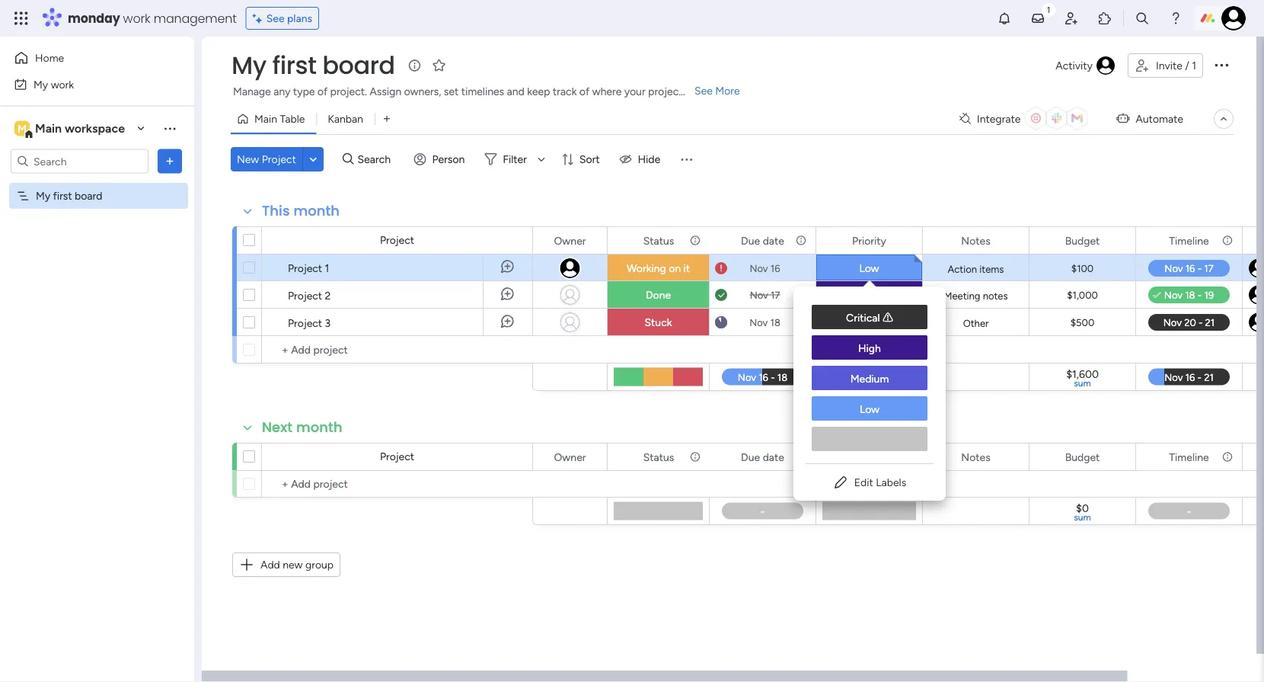 Task type: describe. For each thing, give the bounding box(es) containing it.
it
[[684, 262, 690, 275]]

medium inside option
[[851, 372, 890, 385]]

project
[[649, 85, 683, 98]]

john smith image
[[1222, 6, 1247, 30]]

18
[[771, 316, 781, 328]]

options image
[[162, 154, 178, 169]]

see more link
[[693, 83, 742, 98]]

main table
[[255, 112, 305, 125]]

$1,600
[[1067, 367, 1100, 380]]

labels
[[877, 476, 907, 489]]

owner for 2nd owner field from the bottom
[[554, 234, 586, 247]]

plans
[[287, 12, 313, 25]]

2 budget field from the top
[[1062, 448, 1104, 465]]

high option
[[812, 335, 928, 360]]

2 + add project text field from the top
[[270, 475, 526, 493]]

v2 done deadline image
[[716, 288, 728, 302]]

stands.
[[686, 85, 720, 98]]

low option
[[812, 396, 928, 421]]

$1,000
[[1068, 289, 1099, 301]]

1 of from the left
[[318, 85, 328, 98]]

edit
[[855, 476, 874, 489]]

my first board list box
[[0, 180, 194, 415]]

nov for nov 18
[[750, 316, 768, 328]]

angle down image
[[310, 154, 317, 165]]

new project button
[[231, 147, 302, 171]]

medium option
[[812, 366, 928, 390]]

1 horizontal spatial board
[[323, 48, 395, 82]]

project 2
[[288, 289, 331, 302]]

Next month field
[[258, 418, 346, 437]]

options image
[[1213, 55, 1231, 74]]

1 due from the top
[[742, 234, 761, 247]]

1 horizontal spatial option
[[812, 427, 928, 451]]

autopilot image
[[1117, 108, 1130, 128]]

budget for second budget field from the top
[[1066, 450, 1101, 463]]

integrate
[[978, 112, 1021, 125]]

this month
[[262, 201, 340, 221]]

2 owner field from the top
[[551, 448, 590, 465]]

track
[[553, 85, 577, 98]]

workspace image
[[14, 120, 30, 137]]

month for next month
[[296, 418, 343, 437]]

add new group
[[261, 558, 334, 571]]

notes for first notes field from the top of the page
[[962, 234, 991, 247]]

inbox image
[[1031, 11, 1046, 26]]

invite / 1 button
[[1129, 53, 1204, 78]]

select product image
[[14, 11, 29, 26]]

1 horizontal spatial first
[[273, 48, 317, 82]]

person button
[[408, 147, 474, 171]]

next month
[[262, 418, 343, 437]]

kanban button
[[317, 107, 375, 131]]

project inside button
[[262, 153, 296, 166]]

working
[[627, 262, 667, 275]]

my work button
[[9, 72, 164, 96]]

1 priority from the top
[[853, 234, 887, 247]]

$100
[[1072, 263, 1094, 275]]

3
[[325, 316, 331, 329]]

m
[[18, 122, 27, 135]]

2 priority field from the top
[[849, 448, 891, 465]]

month for this month
[[294, 201, 340, 221]]

1 status field from the top
[[640, 232, 678, 249]]

high
[[859, 342, 882, 355]]

1 notes field from the top
[[958, 232, 995, 249]]

1 horizontal spatial my first board
[[232, 48, 395, 82]]

2 due date field from the top
[[738, 448, 789, 465]]

$500
[[1071, 317, 1095, 329]]

automate
[[1137, 112, 1184, 125]]

on
[[669, 262, 681, 275]]

see plans button
[[246, 7, 319, 30]]

meeting notes
[[945, 290, 1009, 302]]

main for main table
[[255, 112, 277, 125]]

apps image
[[1098, 11, 1113, 26]]

project.
[[330, 85, 367, 98]]

see plans
[[266, 12, 313, 25]]

2 status from the top
[[644, 450, 675, 463]]

/
[[1186, 59, 1190, 72]]

assign
[[370, 85, 402, 98]]

keep
[[528, 85, 551, 98]]

type
[[293, 85, 315, 98]]

1 low from the top
[[860, 262, 880, 275]]

critical ⚠️️ option
[[812, 305, 928, 329]]

notifications image
[[998, 11, 1013, 26]]

my work
[[34, 78, 74, 91]]

nov for nov 17
[[750, 289, 769, 301]]

1 + add project text field from the top
[[270, 341, 526, 359]]

2 priority from the top
[[853, 450, 887, 463]]

filter
[[503, 153, 527, 166]]

meeting
[[945, 290, 981, 302]]

⚠️️
[[883, 311, 894, 324]]

sum for $0
[[1075, 512, 1092, 523]]

1 inside button
[[1193, 59, 1197, 72]]

activity
[[1056, 59, 1093, 72]]

nov for nov 16
[[750, 262, 769, 274]]

arrow down image
[[533, 150, 551, 168]]

my inside list box
[[36, 189, 50, 202]]

stuck
[[645, 316, 673, 329]]

filter button
[[479, 147, 551, 171]]

monday
[[68, 10, 120, 27]]

1 date from the top
[[763, 234, 785, 247]]

hide button
[[614, 147, 670, 171]]

edit labels
[[855, 476, 907, 489]]

help image
[[1169, 11, 1184, 26]]

new
[[283, 558, 303, 571]]

2 date from the top
[[763, 450, 785, 463]]

see more
[[695, 84, 740, 97]]

list box containing critical ⚠️️
[[794, 293, 946, 463]]

other
[[964, 317, 989, 329]]

0 vertical spatial option
[[0, 182, 194, 185]]

owners,
[[404, 85, 442, 98]]

project 3
[[288, 316, 331, 329]]

Search in workspace field
[[32, 152, 127, 170]]

add to favorites image
[[432, 58, 447, 73]]

action
[[948, 263, 978, 275]]

2
[[325, 289, 331, 302]]

see for see plans
[[266, 12, 285, 25]]



Task type: vqa. For each thing, say whether or not it's contained in the screenshot.
See corresponding to See plans
yes



Task type: locate. For each thing, give the bounding box(es) containing it.
Budget field
[[1062, 232, 1104, 249], [1062, 448, 1104, 465]]

main right workspace icon
[[35, 121, 62, 136]]

nov left 17
[[750, 289, 769, 301]]

low down 'medium' option
[[860, 403, 880, 416]]

2 due from the top
[[742, 450, 761, 463]]

0 vertical spatial 1
[[1193, 59, 1197, 72]]

1 vertical spatial work
[[51, 78, 74, 91]]

main inside workspace selection element
[[35, 121, 62, 136]]

sum inside $1,600 sum
[[1075, 378, 1092, 389]]

1 vertical spatial notes field
[[958, 448, 995, 465]]

list box
[[794, 293, 946, 463]]

work down home
[[51, 78, 74, 91]]

1 vertical spatial my first board
[[36, 189, 102, 202]]

1 nov from the top
[[750, 262, 769, 274]]

1 up 2
[[325, 261, 330, 274]]

manage
[[233, 85, 271, 98]]

1 priority field from the top
[[849, 232, 891, 249]]

due date for 2nd due date field from the bottom
[[742, 234, 785, 247]]

2 medium from the top
[[851, 372, 890, 385]]

Search field
[[354, 149, 400, 170]]

this
[[262, 201, 290, 221]]

option down search in workspace field
[[0, 182, 194, 185]]

activity button
[[1050, 53, 1122, 78]]

home button
[[9, 46, 164, 70]]

v2 search image
[[343, 151, 354, 168]]

medium up low option
[[851, 372, 890, 385]]

1 vertical spatial board
[[75, 189, 102, 202]]

1 vertical spatial timeline field
[[1166, 448, 1214, 465]]

0 vertical spatial work
[[123, 10, 151, 27]]

sum
[[1075, 378, 1092, 389], [1075, 512, 1092, 523]]

budget field up $0 at the right
[[1062, 448, 1104, 465]]

0 vertical spatial first
[[273, 48, 317, 82]]

work for monday
[[123, 10, 151, 27]]

critical
[[847, 311, 881, 324]]

priority
[[853, 234, 887, 247], [853, 450, 887, 463]]

1 horizontal spatial 1
[[1193, 59, 1197, 72]]

1 vertical spatial notes
[[962, 450, 991, 463]]

$0 sum
[[1075, 501, 1092, 523]]

budget up $0 at the right
[[1066, 450, 1101, 463]]

nov left "16"
[[750, 262, 769, 274]]

0 vertical spatial due date field
[[738, 232, 789, 249]]

kanban
[[328, 112, 363, 125]]

your
[[625, 85, 646, 98]]

add
[[261, 558, 280, 571]]

2 owner from the top
[[554, 450, 586, 463]]

notes for second notes field from the top of the page
[[962, 450, 991, 463]]

0 vertical spatial notes
[[962, 234, 991, 247]]

17
[[771, 289, 781, 301]]

show board description image
[[406, 58, 424, 73]]

1 vertical spatial priority field
[[849, 448, 891, 465]]

0 vertical spatial see
[[266, 12, 285, 25]]

1 right /
[[1193, 59, 1197, 72]]

1 due date from the top
[[742, 234, 785, 247]]

my first board inside list box
[[36, 189, 102, 202]]

nov left 18
[[750, 316, 768, 328]]

0 horizontal spatial 1
[[325, 261, 330, 274]]

items
[[980, 263, 1005, 275]]

1 vertical spatial owner field
[[551, 448, 590, 465]]

medium
[[851, 316, 889, 329], [851, 372, 890, 385]]

board
[[323, 48, 395, 82], [75, 189, 102, 202]]

see
[[266, 12, 285, 25], [695, 84, 713, 97]]

more
[[716, 84, 740, 97]]

project 1
[[288, 261, 330, 274]]

1 budget from the top
[[1066, 234, 1101, 247]]

2 timeline field from the top
[[1166, 448, 1214, 465]]

work for my
[[51, 78, 74, 91]]

group
[[306, 558, 334, 571]]

2 low from the top
[[860, 403, 880, 416]]

1 horizontal spatial of
[[580, 85, 590, 98]]

0 horizontal spatial see
[[266, 12, 285, 25]]

0 vertical spatial + add project text field
[[270, 341, 526, 359]]

Owner field
[[551, 232, 590, 249], [551, 448, 590, 465]]

hide
[[638, 153, 661, 166]]

management
[[154, 10, 237, 27]]

first inside list box
[[53, 189, 72, 202]]

and
[[507, 85, 525, 98]]

1 timeline field from the top
[[1166, 232, 1214, 249]]

1 vertical spatial 1
[[325, 261, 330, 274]]

2 budget from the top
[[1066, 450, 1101, 463]]

0 vertical spatial status field
[[640, 232, 678, 249]]

low
[[860, 262, 880, 275], [860, 403, 880, 416]]

due date
[[742, 234, 785, 247], [742, 450, 785, 463]]

0 vertical spatial budget
[[1066, 234, 1101, 247]]

1 owner from the top
[[554, 234, 586, 247]]

1 vertical spatial budget
[[1066, 450, 1101, 463]]

0 vertical spatial nov
[[750, 262, 769, 274]]

see inside button
[[266, 12, 285, 25]]

new project
[[237, 153, 296, 166]]

0 vertical spatial timeline
[[1170, 234, 1210, 247]]

workspace
[[65, 121, 125, 136]]

1 budget field from the top
[[1062, 232, 1104, 249]]

$1,600 sum
[[1067, 367, 1100, 389]]

medium up high option
[[851, 316, 889, 329]]

2 vertical spatial nov
[[750, 316, 768, 328]]

0 horizontal spatial main
[[35, 121, 62, 136]]

$0
[[1077, 501, 1090, 514]]

my inside button
[[34, 78, 48, 91]]

Status field
[[640, 232, 678, 249], [640, 448, 678, 465]]

16
[[771, 262, 781, 274]]

where
[[593, 85, 622, 98]]

2 notes field from the top
[[958, 448, 995, 465]]

monday work management
[[68, 10, 237, 27]]

2 timeline from the top
[[1170, 450, 1210, 463]]

+ Add project text field
[[270, 341, 526, 359], [270, 475, 526, 493]]

1 vertical spatial sum
[[1075, 512, 1092, 523]]

new
[[237, 153, 259, 166]]

notes
[[984, 290, 1009, 302]]

0 vertical spatial status
[[644, 234, 675, 247]]

1 notes from the top
[[962, 234, 991, 247]]

column information image
[[690, 234, 702, 247], [796, 234, 808, 247], [1222, 234, 1235, 247], [690, 451, 702, 463], [1222, 451, 1235, 463]]

sort
[[580, 153, 600, 166]]

of right track
[[580, 85, 590, 98]]

nov 18
[[750, 316, 781, 328]]

add new group button
[[232, 552, 341, 577]]

see for see more
[[695, 84, 713, 97]]

invite
[[1157, 59, 1183, 72]]

1 vertical spatial see
[[695, 84, 713, 97]]

my
[[232, 48, 267, 82], [34, 78, 48, 91], [36, 189, 50, 202]]

my up manage
[[232, 48, 267, 82]]

budget for 1st budget field from the top of the page
[[1066, 234, 1101, 247]]

menu image
[[679, 152, 694, 167]]

nov 16
[[750, 262, 781, 274]]

1 vertical spatial timeline
[[1170, 450, 1210, 463]]

see left more
[[695, 84, 713, 97]]

1 image
[[1042, 1, 1056, 18]]

0 vertical spatial due date
[[742, 234, 785, 247]]

sort button
[[555, 147, 609, 171]]

Timeline field
[[1166, 232, 1214, 249], [1166, 448, 1214, 465]]

set
[[444, 85, 459, 98]]

any
[[274, 85, 291, 98]]

0 vertical spatial board
[[323, 48, 395, 82]]

1 vertical spatial medium
[[851, 372, 890, 385]]

first down search in workspace field
[[53, 189, 72, 202]]

main
[[255, 112, 277, 125], [35, 121, 62, 136]]

workspace options image
[[162, 121, 178, 136]]

0 horizontal spatial first
[[53, 189, 72, 202]]

1 horizontal spatial main
[[255, 112, 277, 125]]

sum for $1,600
[[1075, 378, 1092, 389]]

1 status from the top
[[644, 234, 675, 247]]

1
[[1193, 59, 1197, 72], [325, 261, 330, 274]]

option down low option
[[812, 427, 928, 451]]

person
[[432, 153, 465, 166]]

1 vertical spatial first
[[53, 189, 72, 202]]

nov 17
[[750, 289, 781, 301]]

dapulse checkmark sign image
[[1154, 287, 1162, 305]]

Due date field
[[738, 232, 789, 249], [738, 448, 789, 465]]

1 vertical spatial priority
[[853, 450, 887, 463]]

owner
[[554, 234, 586, 247], [554, 450, 586, 463]]

0 horizontal spatial work
[[51, 78, 74, 91]]

home
[[35, 51, 64, 64]]

month inside field
[[296, 418, 343, 437]]

budget field up $100
[[1062, 232, 1104, 249]]

2 sum from the top
[[1075, 512, 1092, 523]]

1 vertical spatial due date field
[[738, 448, 789, 465]]

0 horizontal spatial option
[[0, 182, 194, 185]]

v2 overdue deadline image
[[716, 261, 728, 275]]

low up critical ⚠️️ option
[[860, 262, 880, 275]]

1 vertical spatial due date
[[742, 450, 785, 463]]

0 vertical spatial notes field
[[958, 232, 995, 249]]

month inside field
[[294, 201, 340, 221]]

Priority field
[[849, 232, 891, 249], [849, 448, 891, 465]]

1 sum from the top
[[1075, 378, 1092, 389]]

3 nov from the top
[[750, 316, 768, 328]]

owner for second owner field from the top
[[554, 450, 586, 463]]

month right this
[[294, 201, 340, 221]]

0 horizontal spatial my first board
[[36, 189, 102, 202]]

0 horizontal spatial board
[[75, 189, 102, 202]]

2 due date from the top
[[742, 450, 785, 463]]

work right monday
[[123, 10, 151, 27]]

budget up $100
[[1066, 234, 1101, 247]]

1 vertical spatial budget field
[[1062, 448, 1104, 465]]

timelines
[[462, 85, 505, 98]]

0 vertical spatial due
[[742, 234, 761, 247]]

invite / 1
[[1157, 59, 1197, 72]]

1 vertical spatial date
[[763, 450, 785, 463]]

0 vertical spatial timeline field
[[1166, 232, 1214, 249]]

my first board down search in workspace field
[[36, 189, 102, 202]]

of right type
[[318, 85, 328, 98]]

next
[[262, 418, 293, 437]]

1 medium from the top
[[851, 316, 889, 329]]

0 vertical spatial priority field
[[849, 232, 891, 249]]

1 horizontal spatial work
[[123, 10, 151, 27]]

2 status field from the top
[[640, 448, 678, 465]]

0 vertical spatial my first board
[[232, 48, 395, 82]]

of
[[318, 85, 328, 98], [580, 85, 590, 98]]

1 owner field from the top
[[551, 232, 590, 249]]

main for main workspace
[[35, 121, 62, 136]]

board down search in workspace field
[[75, 189, 102, 202]]

2 of from the left
[[580, 85, 590, 98]]

main workspace
[[35, 121, 125, 136]]

nov
[[750, 262, 769, 274], [750, 289, 769, 301], [750, 316, 768, 328]]

due date for second due date field from the top of the page
[[742, 450, 785, 463]]

first
[[273, 48, 317, 82], [53, 189, 72, 202]]

working on it
[[627, 262, 690, 275]]

invite members image
[[1065, 11, 1080, 26]]

first up type
[[273, 48, 317, 82]]

my down home
[[34, 78, 48, 91]]

critical ⚠️️
[[847, 311, 894, 324]]

2 notes from the top
[[962, 450, 991, 463]]

0 vertical spatial priority
[[853, 234, 887, 247]]

table
[[280, 112, 305, 125]]

1 vertical spatial owner
[[554, 450, 586, 463]]

workspace selection element
[[14, 119, 127, 139]]

low inside option
[[860, 403, 880, 416]]

budget
[[1066, 234, 1101, 247], [1066, 450, 1101, 463]]

1 timeline from the top
[[1170, 234, 1210, 247]]

edit labels button
[[806, 470, 934, 495]]

2 nov from the top
[[750, 289, 769, 301]]

0 vertical spatial budget field
[[1062, 232, 1104, 249]]

1 vertical spatial nov
[[750, 289, 769, 301]]

my first board up type
[[232, 48, 395, 82]]

My first board field
[[228, 48, 399, 82]]

0 vertical spatial month
[[294, 201, 340, 221]]

see left plans
[[266, 12, 285, 25]]

option
[[0, 182, 194, 185], [812, 427, 928, 451]]

This month field
[[258, 201, 344, 221]]

dapulse integrations image
[[960, 113, 972, 125]]

main table button
[[231, 107, 317, 131]]

1 vertical spatial month
[[296, 418, 343, 437]]

1 vertical spatial + add project text field
[[270, 475, 526, 493]]

0 vertical spatial medium
[[851, 316, 889, 329]]

my down search in workspace field
[[36, 189, 50, 202]]

1 vertical spatial low
[[860, 403, 880, 416]]

1 horizontal spatial see
[[695, 84, 713, 97]]

work inside button
[[51, 78, 74, 91]]

main left table
[[255, 112, 277, 125]]

board up project.
[[323, 48, 395, 82]]

collapse board header image
[[1218, 113, 1231, 125]]

board inside list box
[[75, 189, 102, 202]]

Notes field
[[958, 232, 995, 249], [958, 448, 995, 465]]

0 vertical spatial sum
[[1075, 378, 1092, 389]]

0 vertical spatial owner field
[[551, 232, 590, 249]]

search everything image
[[1135, 11, 1151, 26]]

status
[[644, 234, 675, 247], [644, 450, 675, 463]]

0 vertical spatial owner
[[554, 234, 586, 247]]

main inside main table button
[[255, 112, 277, 125]]

1 vertical spatial status field
[[640, 448, 678, 465]]

0 horizontal spatial of
[[318, 85, 328, 98]]

manage any type of project. assign owners, set timelines and keep track of where your project stands.
[[233, 85, 720, 98]]

0 vertical spatial date
[[763, 234, 785, 247]]

1 vertical spatial option
[[812, 427, 928, 451]]

0 vertical spatial low
[[860, 262, 880, 275]]

month right next
[[296, 418, 343, 437]]

done
[[646, 288, 671, 301]]

1 due date field from the top
[[738, 232, 789, 249]]

notes
[[962, 234, 991, 247], [962, 450, 991, 463]]

1 vertical spatial status
[[644, 450, 675, 463]]

action items
[[948, 263, 1005, 275]]

add view image
[[384, 113, 390, 124]]

1 vertical spatial due
[[742, 450, 761, 463]]



